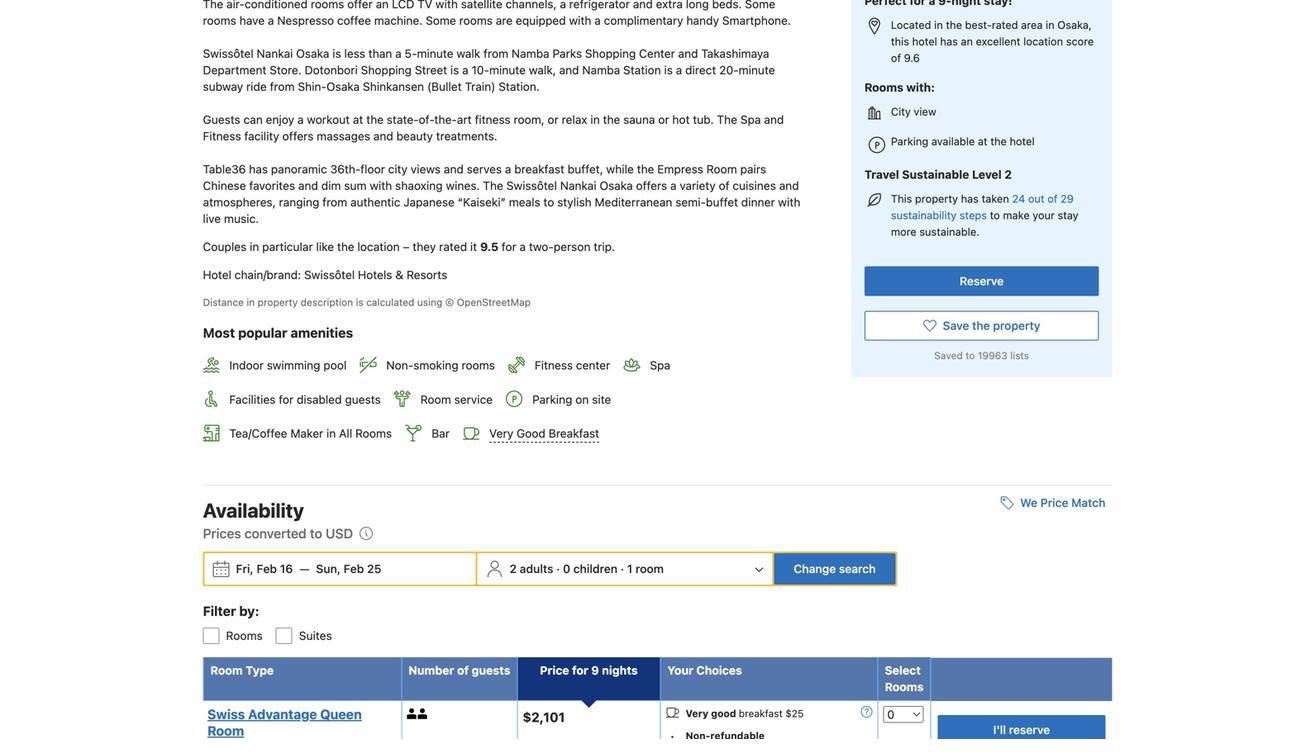 Task type: vqa. For each thing, say whether or not it's contained in the screenshot.
second · from left
yes



Task type: describe. For each thing, give the bounding box(es) containing it.
fri,
[[236, 563, 254, 576]]

0
[[563, 563, 570, 576]]

2 adults · 0 children · 1 room button
[[479, 554, 771, 585]]

parking for parking on site
[[532, 393, 572, 407]]

room
[[636, 563, 664, 576]]

1 horizontal spatial hotel
[[1010, 135, 1035, 147]]

excellent
[[976, 35, 1021, 47]]

calculated
[[366, 297, 414, 308]]

16
[[280, 563, 293, 576]]

fitness
[[535, 359, 573, 372]]

advantage
[[248, 707, 317, 723]]

2 vertical spatial to
[[310, 526, 322, 542]]

saved to 19963 lists
[[934, 350, 1029, 362]]

city view
[[891, 105, 937, 118]]

sustainable
[[902, 168, 969, 181]]

suites
[[299, 630, 332, 643]]

saved
[[934, 350, 963, 362]]

2 feb from the left
[[344, 563, 364, 576]]

has inside located in the best-rated area in osaka, this hotel has an excellent location score of 9.6
[[940, 35, 958, 47]]

most popular amenities
[[203, 325, 353, 341]]

queen
[[320, 707, 362, 723]]

change
[[794, 563, 836, 576]]

0 horizontal spatial rated
[[439, 240, 467, 254]]

1 horizontal spatial for
[[502, 240, 516, 254]]

good
[[711, 709, 736, 720]]

very for very good breakfast
[[489, 427, 514, 441]]

tea/coffee maker in all rooms
[[229, 427, 392, 441]]

they
[[413, 240, 436, 254]]

the inside dropdown button
[[972, 319, 990, 333]]

your
[[668, 664, 694, 678]]

stay
[[1058, 209, 1079, 221]]

more details on meals and payment options image
[[861, 707, 873, 718]]

19963
[[978, 350, 1008, 362]]

couples
[[203, 240, 247, 254]]

we price match
[[1020, 496, 1106, 510]]

adults
[[520, 563, 553, 576]]

0 vertical spatial 2
[[1005, 168, 1012, 181]]

using
[[417, 297, 443, 308]]

we price match button
[[994, 489, 1112, 518]]

breakfast
[[549, 427, 599, 441]]

in for couples in particular like the location – they rated it 9.5 for a two-person trip.
[[250, 240, 259, 254]]

parking on site
[[532, 393, 611, 407]]

facilities for disabled guests
[[229, 393, 381, 407]]

center
[[576, 359, 610, 372]]

1 horizontal spatial to
[[966, 350, 975, 362]]

2 occupancy image from the left
[[418, 709, 428, 720]]

sustainability
[[891, 209, 957, 221]]

maker
[[290, 427, 323, 441]]

lists
[[1011, 350, 1029, 362]]

description
[[301, 297, 353, 308]]

travel
[[865, 168, 899, 181]]

openstreetmap
[[457, 297, 531, 308]]

couples in particular like the location – they rated it 9.5 for a two-person trip.
[[203, 240, 615, 254]]

best-
[[965, 18, 992, 31]]

1
[[627, 563, 633, 576]]

1 occupancy image from the left
[[407, 709, 418, 720]]

this
[[891, 35, 909, 47]]

2 · from the left
[[621, 563, 624, 576]]

fri, feb 16 — sun, feb 25
[[236, 563, 381, 576]]

hotel chain/brand: swissôtel hotels & resorts
[[203, 268, 447, 282]]

indoor swimming pool
[[229, 359, 347, 372]]

change search
[[794, 563, 876, 576]]

type
[[246, 664, 274, 678]]

travel sustainable level  2
[[865, 168, 1012, 181]]

room inside "swiss advantage queen room"
[[208, 724, 244, 740]]

your choices
[[668, 664, 742, 678]]

swiss
[[208, 707, 245, 723]]

24 out of 29 sustainability steps
[[891, 193, 1074, 221]]

0 vertical spatial property
[[915, 193, 958, 205]]

children
[[573, 563, 618, 576]]

swissôtel
[[304, 268, 355, 282]]

hotel
[[203, 268, 231, 282]]

the right at
[[991, 135, 1007, 147]]

1 vertical spatial location
[[358, 240, 400, 254]]

pool
[[323, 359, 347, 372]]

at
[[978, 135, 988, 147]]

it
[[470, 240, 477, 254]]

room for room type
[[210, 664, 243, 678]]

distance
[[203, 297, 244, 308]]

hotels
[[358, 268, 392, 282]]

rooms up city
[[865, 80, 904, 94]]

sustainable.
[[920, 226, 980, 238]]

make
[[1003, 209, 1030, 221]]

facilities
[[229, 393, 276, 407]]

filter by:
[[203, 604, 259, 620]]

29
[[1061, 193, 1074, 205]]

non-smoking rooms
[[386, 359, 495, 372]]

swiss advantage queen room link
[[208, 707, 392, 740]]

in left all
[[327, 427, 336, 441]]

price for 9 nights
[[540, 664, 638, 678]]

sun, feb 25 button
[[309, 555, 388, 585]]

in for distance in property description is calculated using © openstreetmap
[[247, 297, 255, 308]]

2 vertical spatial of
[[457, 664, 469, 678]]

is
[[356, 297, 364, 308]]

of inside located in the best-rated area in osaka, this hotel has an excellent location score of 9.6
[[891, 52, 901, 64]]

particular
[[262, 240, 313, 254]]

spa
[[650, 359, 670, 372]]



Task type: locate. For each thing, give the bounding box(es) containing it.
rooms down select
[[885, 681, 924, 694]]

to right saved
[[966, 350, 975, 362]]

your
[[1033, 209, 1055, 221]]

price
[[1041, 496, 1069, 510], [540, 664, 569, 678]]

a
[[520, 240, 526, 254]]

2 inside dropdown button
[[510, 563, 517, 576]]

rooms down by:
[[226, 630, 263, 643]]

price right 'we'
[[1041, 496, 1069, 510]]

in right area
[[1046, 18, 1055, 31]]

swimming
[[267, 359, 320, 372]]

for left a
[[502, 240, 516, 254]]

rated left it
[[439, 240, 467, 254]]

taken
[[982, 193, 1009, 205]]

price inside dropdown button
[[1041, 496, 1069, 510]]

rooms right all
[[355, 427, 392, 441]]

1 vertical spatial 2
[[510, 563, 517, 576]]

property up sustainability
[[915, 193, 958, 205]]

1 horizontal spatial of
[[891, 52, 901, 64]]

breakfast
[[739, 709, 783, 720]]

property
[[915, 193, 958, 205], [258, 297, 298, 308], [993, 319, 1041, 333]]

feb left '16' on the bottom left of page
[[257, 563, 277, 576]]

0 horizontal spatial property
[[258, 297, 298, 308]]

property for distance in property description is calculated using © openstreetmap
[[258, 297, 298, 308]]

1 vertical spatial for
[[279, 393, 294, 407]]

view
[[914, 105, 937, 118]]

room for room service
[[421, 393, 451, 407]]

the inside located in the best-rated area in osaka, this hotel has an excellent location score of 9.6
[[946, 18, 962, 31]]

0 horizontal spatial feb
[[257, 563, 277, 576]]

has
[[940, 35, 958, 47], [961, 193, 979, 205]]

parking down city view at the right top of page
[[891, 135, 929, 147]]

in right distance
[[247, 297, 255, 308]]

0 horizontal spatial to
[[310, 526, 322, 542]]

fri, feb 16 button
[[229, 555, 300, 585]]

room down smoking
[[421, 393, 451, 407]]

0 horizontal spatial parking
[[532, 393, 572, 407]]

1 vertical spatial very
[[686, 709, 709, 720]]

room service
[[421, 393, 493, 407]]

number of guests
[[409, 664, 510, 678]]

location down area
[[1024, 35, 1063, 47]]

good
[[517, 427, 546, 441]]

· left 0
[[556, 563, 560, 576]]

property down chain/brand:
[[258, 297, 298, 308]]

2 horizontal spatial to
[[990, 209, 1000, 221]]

0 horizontal spatial 2
[[510, 563, 517, 576]]

chain/brand:
[[235, 268, 301, 282]]

for for facilities for disabled guests
[[279, 393, 294, 407]]

two-
[[529, 240, 554, 254]]

property for save the property
[[993, 319, 1041, 333]]

guests right "number" at the bottom
[[472, 664, 510, 678]]

save the property button
[[865, 311, 1099, 341]]

osaka,
[[1058, 18, 1092, 31]]

2 horizontal spatial for
[[572, 664, 589, 678]]

feb
[[257, 563, 277, 576], [344, 563, 364, 576]]

popular
[[238, 325, 287, 341]]

this
[[891, 193, 912, 205]]

smoking
[[413, 359, 459, 372]]

choices
[[696, 664, 742, 678]]

1 vertical spatial has
[[961, 193, 979, 205]]

filter
[[203, 604, 236, 620]]

select
[[885, 664, 921, 678]]

0 horizontal spatial ·
[[556, 563, 560, 576]]

1 horizontal spatial guests
[[472, 664, 510, 678]]

located in the best-rated area in osaka, this hotel has an excellent location score of 9.6
[[891, 18, 1094, 64]]

property up lists
[[993, 319, 1041, 333]]

0 vertical spatial price
[[1041, 496, 1069, 510]]

1 horizontal spatial property
[[915, 193, 958, 205]]

2 vertical spatial property
[[993, 319, 1041, 333]]

1 horizontal spatial feb
[[344, 563, 364, 576]]

i'll reserve button
[[938, 716, 1106, 740]]

very for very good breakfast $25
[[686, 709, 709, 720]]

24 out of 29 sustainability steps link
[[891, 193, 1074, 221]]

0 horizontal spatial price
[[540, 664, 569, 678]]

on
[[576, 393, 589, 407]]

the right save
[[972, 319, 990, 333]]

group
[[190, 615, 1112, 645]]

to down taken
[[990, 209, 1000, 221]]

change search button
[[774, 554, 896, 585]]

1 horizontal spatial 2
[[1005, 168, 1012, 181]]

score
[[1066, 35, 1094, 47]]

1 vertical spatial parking
[[532, 393, 572, 407]]

the up an
[[946, 18, 962, 31]]

in right located
[[934, 18, 943, 31]]

&
[[395, 268, 404, 282]]

room down swiss
[[208, 724, 244, 740]]

has left an
[[940, 35, 958, 47]]

i'll reserve
[[993, 724, 1050, 737]]

steps
[[960, 209, 987, 221]]

hotel inside located in the best-rated area in osaka, this hotel has an excellent location score of 9.6
[[912, 35, 937, 47]]

1 vertical spatial price
[[540, 664, 569, 678]]

out
[[1028, 193, 1045, 205]]

match
[[1072, 496, 1106, 510]]

swiss advantage queen room
[[208, 707, 362, 740]]

guests up all
[[345, 393, 381, 407]]

0 horizontal spatial has
[[940, 35, 958, 47]]

24
[[1012, 193, 1025, 205]]

non-
[[386, 359, 413, 372]]

area
[[1021, 18, 1043, 31]]

1 vertical spatial room
[[210, 664, 243, 678]]

0 vertical spatial has
[[940, 35, 958, 47]]

fitness center
[[535, 359, 610, 372]]

rated inside located in the best-rated area in osaka, this hotel has an excellent location score of 9.6
[[992, 18, 1018, 31]]

0 vertical spatial very
[[489, 427, 514, 441]]

0 vertical spatial rated
[[992, 18, 1018, 31]]

parking left on
[[532, 393, 572, 407]]

property inside dropdown button
[[993, 319, 1041, 333]]

person
[[554, 240, 591, 254]]

for
[[502, 240, 516, 254], [279, 393, 294, 407], [572, 664, 589, 678]]

city
[[891, 105, 911, 118]]

1 vertical spatial to
[[966, 350, 975, 362]]

rooms
[[462, 359, 495, 372]]

0 horizontal spatial for
[[279, 393, 294, 407]]

in right couples
[[250, 240, 259, 254]]

this property has taken
[[891, 193, 1012, 205]]

feb left 25
[[344, 563, 364, 576]]

for left "9"
[[572, 664, 589, 678]]

0 vertical spatial to
[[990, 209, 1000, 221]]

to inside to make your stay more sustainable.
[[990, 209, 1000, 221]]

room left type
[[210, 664, 243, 678]]

location inside located in the best-rated area in osaka, this hotel has an excellent location score of 9.6
[[1024, 35, 1063, 47]]

save
[[943, 319, 969, 333]]

of inside 24 out of 29 sustainability steps
[[1048, 193, 1058, 205]]

rated up "excellent"
[[992, 18, 1018, 31]]

site
[[592, 393, 611, 407]]

of left 9.6
[[891, 52, 901, 64]]

1 horizontal spatial location
[[1024, 35, 1063, 47]]

location left –
[[358, 240, 400, 254]]

rooms inside 'group'
[[226, 630, 263, 643]]

1 horizontal spatial very
[[686, 709, 709, 720]]

all
[[339, 427, 352, 441]]

occupancy image
[[407, 709, 418, 720], [418, 709, 428, 720]]

0 vertical spatial location
[[1024, 35, 1063, 47]]

9.5
[[480, 240, 499, 254]]

of left the 29
[[1048, 193, 1058, 205]]

–
[[403, 240, 410, 254]]

by:
[[239, 604, 259, 620]]

price left "9"
[[540, 664, 569, 678]]

1 feb from the left
[[257, 563, 277, 576]]

1 horizontal spatial parking
[[891, 135, 929, 147]]

1 vertical spatial guests
[[472, 664, 510, 678]]

prices converted to usd
[[203, 526, 353, 542]]

2 vertical spatial for
[[572, 664, 589, 678]]

0 horizontal spatial of
[[457, 664, 469, 678]]

2 right level
[[1005, 168, 1012, 181]]

reserve button
[[865, 267, 1099, 296]]

of right "number" at the bottom
[[457, 664, 469, 678]]

reserve
[[960, 274, 1004, 288]]

tea/coffee
[[229, 427, 287, 441]]

number
[[409, 664, 454, 678]]

parking available at the hotel
[[891, 135, 1035, 147]]

0 horizontal spatial hotel
[[912, 35, 937, 47]]

very good breakfast $25
[[686, 709, 804, 720]]

save the property
[[943, 319, 1041, 333]]

hotel right at
[[1010, 135, 1035, 147]]

1 vertical spatial hotel
[[1010, 135, 1035, 147]]

2 horizontal spatial of
[[1048, 193, 1058, 205]]

to make your stay more sustainable.
[[891, 209, 1079, 238]]

0 vertical spatial for
[[502, 240, 516, 254]]

0 vertical spatial guests
[[345, 393, 381, 407]]

$2,101
[[523, 710, 565, 726]]

has up steps
[[961, 193, 979, 205]]

like
[[316, 240, 334, 254]]

1 · from the left
[[556, 563, 560, 576]]

1 vertical spatial rated
[[439, 240, 467, 254]]

location
[[1024, 35, 1063, 47], [358, 240, 400, 254]]

0 horizontal spatial guests
[[345, 393, 381, 407]]

availability
[[203, 499, 304, 523]]

1 vertical spatial of
[[1048, 193, 1058, 205]]

amenities
[[291, 325, 353, 341]]

of
[[891, 52, 901, 64], [1048, 193, 1058, 205], [457, 664, 469, 678]]

1 horizontal spatial price
[[1041, 496, 1069, 510]]

the right like
[[337, 240, 354, 254]]

hotel up 9.6
[[912, 35, 937, 47]]

bar
[[432, 427, 450, 441]]

with:
[[906, 80, 935, 94]]

· left 1
[[621, 563, 624, 576]]

distance in property description is calculated using © openstreetmap
[[203, 297, 531, 308]]

group containing rooms
[[190, 615, 1112, 645]]

rated
[[992, 18, 1018, 31], [439, 240, 467, 254]]

0 vertical spatial hotel
[[912, 35, 937, 47]]

to left "usd"
[[310, 526, 322, 542]]

for for price for 9 nights
[[572, 664, 589, 678]]

in for located in the best-rated area in osaka, this hotel has an excellent location score of 9.6
[[934, 18, 943, 31]]

rooms with:
[[865, 80, 935, 94]]

0 vertical spatial room
[[421, 393, 451, 407]]

0 vertical spatial parking
[[891, 135, 929, 147]]

·
[[556, 563, 560, 576], [621, 563, 624, 576]]

1 horizontal spatial has
[[961, 193, 979, 205]]

2 left adults at the bottom left
[[510, 563, 517, 576]]

1 horizontal spatial ·
[[621, 563, 624, 576]]

parking for parking available at the hotel
[[891, 135, 929, 147]]

2 vertical spatial room
[[208, 724, 244, 740]]

1 vertical spatial property
[[258, 297, 298, 308]]

0 horizontal spatial location
[[358, 240, 400, 254]]

an
[[961, 35, 973, 47]]

very good breakfast
[[489, 427, 599, 441]]

more
[[891, 226, 917, 238]]

2 horizontal spatial property
[[993, 319, 1041, 333]]

1 horizontal spatial rated
[[992, 18, 1018, 31]]

for left disabled
[[279, 393, 294, 407]]

0 vertical spatial of
[[891, 52, 901, 64]]

0 horizontal spatial very
[[489, 427, 514, 441]]

25
[[367, 563, 381, 576]]



